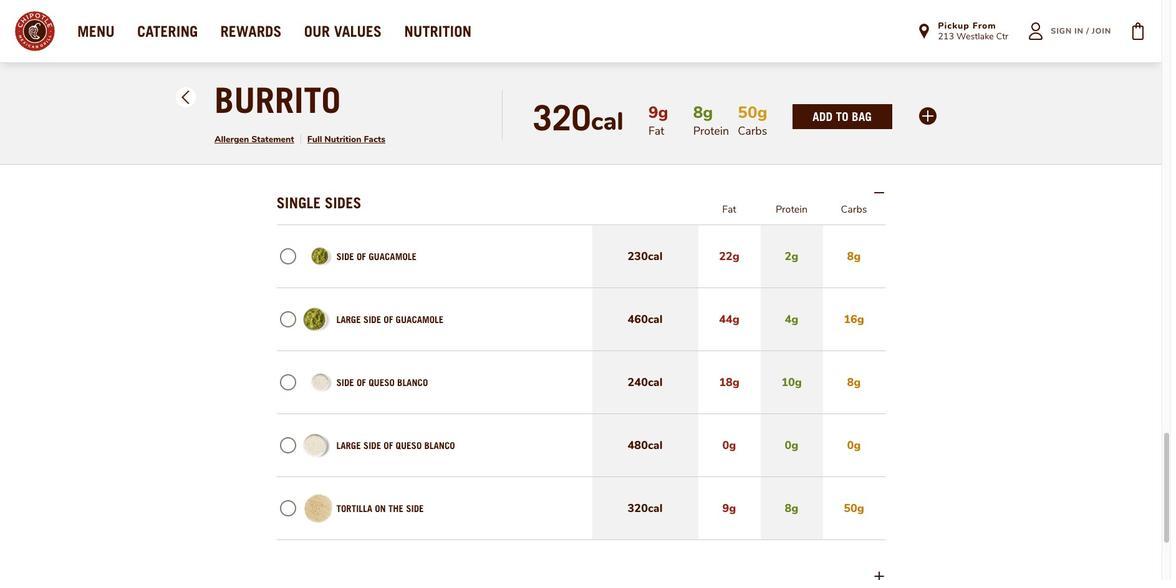 Task type: describe. For each thing, give the bounding box(es) containing it.
full nutrition facts
[[307, 133, 386, 145]]

1 vertical spatial 9g definition
[[649, 102, 668, 124]]

320cal for first 320cal definition from the bottom
[[628, 501, 663, 516]]

9g for 1st 320cal definition from the top of the page
[[723, 47, 736, 62]]

9g definition for 1st 320cal definition from the top of the page
[[698, 23, 761, 85]]

large for 460cal
[[337, 314, 361, 325]]

44g definition
[[698, 288, 761, 351]]

320
[[533, 97, 591, 138]]

burrito
[[215, 79, 341, 121]]

ctr
[[996, 30, 1009, 43]]

single sides
[[277, 194, 362, 211]]

allergen statement link
[[215, 133, 294, 145]]

tortilla
[[337, 503, 372, 514]]

50g definition for first 320cal definition from the bottom
[[823, 477, 885, 540]]

0g for 1st 0g definition from the right
[[847, 438, 861, 453]]

2g definition
[[761, 225, 823, 288]]

sign in / join heading
[[1051, 26, 1112, 37]]

1 vertical spatial 9g
[[649, 102, 668, 124]]

22g definition
[[698, 225, 761, 288]]

213
[[938, 30, 954, 43]]

1 image
[[182, 97, 189, 104]]

4g definition
[[761, 288, 823, 351]]

cal
[[591, 105, 624, 138]]

values
[[334, 22, 382, 40]]

480cal definition
[[592, 414, 698, 477]]

menu
[[77, 22, 115, 40]]

1 vertical spatial 50g
[[738, 102, 768, 124]]

sign in image
[[1021, 16, 1051, 46]]

our values
[[304, 22, 382, 40]]

fat
[[722, 203, 737, 216]]

single
[[277, 194, 321, 211]]

side of guacamole
[[337, 251, 417, 262]]

2 toggle group image from the top
[[874, 571, 884, 580]]

to
[[836, 109, 849, 124]]

deselect ingredient group image for side of guacamole
[[280, 248, 296, 264]]

side of queso blanco
[[337, 377, 428, 388]]

dips
[[333, 124, 362, 141]]

480cal
[[628, 438, 663, 453]]

protein
[[776, 203, 808, 216]]

allergen statement
[[215, 133, 294, 145]]

50g definition for 1st 320cal definition from the top of the page
[[823, 23, 885, 85]]

add to bag button
[[813, 109, 872, 124]]

catering
[[137, 22, 198, 40]]

deselect ingredient group image for side of queso blanco
[[280, 374, 296, 390]]

tortilla on the side
[[337, 503, 424, 514]]

50g for first 320cal definition from the bottom
[[844, 501, 864, 516]]

catering link
[[137, 22, 198, 40]]

10g
[[782, 375, 802, 390]]

320 definition
[[533, 97, 591, 138]]

18g
[[719, 375, 740, 390]]

from
[[973, 20, 997, 32]]

sides
[[325, 194, 362, 211]]

16g
[[844, 312, 864, 327]]

statement
[[252, 133, 294, 145]]

allergen
[[215, 133, 249, 145]]

460cal definition
[[592, 288, 698, 351]]

rewards link
[[220, 22, 282, 40]]

cal definition
[[591, 105, 624, 138]]

230cal definition
[[592, 225, 698, 288]]

sign
[[1051, 26, 1072, 37]]

2 320cal definition from the top
[[592, 477, 698, 540]]

0g for second 0g definition from right
[[785, 438, 799, 453]]

westlake
[[957, 30, 994, 43]]

1 0g definition from the left
[[698, 414, 761, 477]]

10g definition
[[761, 351, 823, 414]]

bag
[[852, 109, 872, 124]]

0 vertical spatial blanco
[[397, 377, 428, 388]]

chips
[[277, 124, 315, 141]]

find a chipotle image
[[917, 24, 932, 39]]

1 vertical spatial 50g definition
[[738, 102, 768, 124]]

4g
[[785, 312, 799, 327]]

1 deselect ingredient group image from the top
[[280, 46, 296, 62]]

1 horizontal spatial queso
[[396, 440, 422, 451]]

9g for first 320cal definition from the bottom
[[723, 501, 736, 516]]

our values link
[[304, 22, 382, 40]]

deselect ingredient group image
[[280, 311, 296, 327]]

rewards
[[220, 22, 282, 40]]

add to bag
[[813, 109, 872, 124]]



Task type: locate. For each thing, give the bounding box(es) containing it.
0 vertical spatial large
[[337, 314, 361, 325]]

8g definition
[[761, 23, 823, 85], [693, 102, 713, 124], [823, 225, 885, 288], [823, 351, 885, 414], [761, 477, 823, 540]]

50g for 1st 320cal definition from the top of the page
[[844, 47, 864, 62]]

blanco
[[397, 377, 428, 388], [424, 440, 455, 451]]

320 cal
[[533, 97, 624, 138]]

guacamole
[[369, 251, 417, 262], [396, 314, 444, 325]]

deselect ingredient group image for large side of queso blanco
[[280, 437, 296, 453]]

toggle group image
[[874, 117, 884, 127]]

2 320cal from the top
[[628, 501, 663, 516]]

0 vertical spatial toggle group image
[[874, 188, 884, 198]]

of
[[357, 251, 366, 262], [384, 314, 393, 325], [357, 377, 366, 388], [384, 440, 393, 451]]

3 0g from the left
[[847, 438, 861, 453]]

9g definition for first 320cal definition from the bottom
[[698, 477, 761, 540]]

0 vertical spatial queso
[[369, 377, 395, 388]]

1 vertical spatial 320cal definition
[[592, 477, 698, 540]]

2 vertical spatial 50g
[[844, 501, 864, 516]]

add
[[813, 109, 833, 124]]

1 vertical spatial toggle group image
[[874, 571, 884, 580]]

8g
[[785, 47, 799, 62], [693, 102, 713, 124], [847, 249, 861, 264], [847, 375, 861, 390], [785, 501, 799, 516]]

deselect ingredient group image
[[280, 46, 296, 62], [280, 248, 296, 264], [280, 374, 296, 390], [280, 437, 296, 453], [280, 500, 296, 516]]

large
[[337, 314, 361, 325], [337, 440, 361, 451]]

1 0g from the left
[[723, 438, 736, 453]]

0 vertical spatial 50g definition
[[823, 23, 885, 85]]

0 vertical spatial 9g
[[723, 47, 736, 62]]

menu link
[[77, 22, 115, 40]]

0 horizontal spatial queso
[[369, 377, 395, 388]]

0 vertical spatial 9g definition
[[698, 23, 761, 85]]

/
[[1087, 26, 1090, 37]]

18g definition
[[698, 351, 761, 414]]

2 0g from the left
[[785, 438, 799, 453]]

pickup
[[938, 20, 970, 32]]

facts
[[364, 133, 386, 145]]

nutrition link
[[404, 22, 472, 40]]

1 vertical spatial 320cal
[[628, 501, 663, 516]]

3 deselect ingredient group image from the top
[[280, 374, 296, 390]]

1 vertical spatial large
[[337, 440, 361, 451]]

2 0g definition from the left
[[761, 414, 823, 477]]

1 vertical spatial queso
[[396, 440, 422, 451]]

1 toggle group image from the top
[[874, 188, 884, 198]]

0 vertical spatial 320cal
[[628, 47, 663, 62]]

in
[[1075, 26, 1084, 37]]

pickup from 213 westlake ctr
[[938, 20, 1009, 43]]

full
[[307, 133, 322, 145]]

chipotle mexican grill image
[[15, 11, 55, 51]]

full nutrition facts link
[[307, 133, 386, 145]]

2g
[[785, 249, 799, 264]]

1 vertical spatial guacamole
[[396, 314, 444, 325]]

deselect ingredient group image for tortilla on the side
[[280, 500, 296, 516]]

0 vertical spatial guacamole
[[369, 251, 417, 262]]

2 deselect ingredient group image from the top
[[280, 248, 296, 264]]

1 vertical spatial blanco
[[424, 440, 455, 451]]

9g definition
[[698, 23, 761, 85], [649, 102, 668, 124], [698, 477, 761, 540]]

large for 480cal
[[337, 440, 361, 451]]

0 vertical spatial 50g
[[844, 47, 864, 62]]

4 deselect ingredient group image from the top
[[280, 437, 296, 453]]

22g
[[719, 249, 740, 264]]

1 320cal from the top
[[628, 47, 663, 62]]

0 horizontal spatial 0g
[[723, 438, 736, 453]]

side
[[337, 251, 354, 262], [364, 314, 381, 325], [337, 377, 354, 388], [364, 440, 381, 451], [406, 503, 424, 514]]

0g definition
[[698, 414, 761, 477], [761, 414, 823, 477], [823, 414, 885, 477]]

50g definition
[[823, 23, 885, 85], [738, 102, 768, 124], [823, 477, 885, 540]]

9g
[[723, 47, 736, 62], [649, 102, 668, 124], [723, 501, 736, 516]]

2 image
[[182, 90, 189, 98]]

1 horizontal spatial 0g
[[785, 438, 799, 453]]

carbs
[[841, 203, 867, 216]]

pickup from link
[[938, 20, 1009, 32]]

1 320cal definition from the top
[[592, 23, 698, 85]]

the
[[389, 503, 404, 514]]

5 deselect ingredient group image from the top
[[280, 500, 296, 516]]

44g
[[719, 312, 740, 327]]

2 large from the top
[[337, 440, 361, 451]]

50g
[[844, 47, 864, 62], [738, 102, 768, 124], [844, 501, 864, 516]]

add to bag image
[[1123, 16, 1153, 46]]

460cal
[[628, 312, 663, 327]]

2 horizontal spatial 0g
[[847, 438, 861, 453]]

2 vertical spatial 9g definition
[[698, 477, 761, 540]]

large side of queso blanco
[[337, 440, 455, 451]]

0g for 1st 0g definition from left
[[723, 438, 736, 453]]

our
[[304, 22, 330, 40]]

on
[[375, 503, 386, 514]]

sign in / join
[[1051, 26, 1112, 37]]

16g definition
[[823, 288, 885, 351]]

3 0g definition from the left
[[823, 414, 885, 477]]

230cal
[[628, 249, 663, 264]]

320cal definition
[[592, 23, 698, 85], [592, 477, 698, 540]]

1 large from the top
[[337, 314, 361, 325]]

320cal
[[628, 47, 663, 62], [628, 501, 663, 516]]

large side of guacamole
[[337, 314, 444, 325]]

&
[[319, 124, 329, 141]]

queso
[[369, 377, 395, 388], [396, 440, 422, 451]]

nutrition
[[404, 22, 472, 40]]

320cal for 1st 320cal definition from the top of the page
[[628, 47, 663, 62]]

213 westlake ctr link
[[938, 30, 1009, 43]]

240cal
[[628, 375, 663, 390]]

chips & dips
[[277, 124, 362, 141]]

2 vertical spatial 9g
[[723, 501, 736, 516]]

nutrition
[[325, 133, 361, 145]]

0 vertical spatial 320cal definition
[[592, 23, 698, 85]]

2 vertical spatial 50g definition
[[823, 477, 885, 540]]

join
[[1092, 26, 1112, 37]]

240cal definition
[[592, 351, 698, 414]]

toggle group image
[[874, 188, 884, 198], [874, 571, 884, 580]]

0g
[[723, 438, 736, 453], [785, 438, 799, 453], [847, 438, 861, 453]]



Task type: vqa. For each thing, say whether or not it's contained in the screenshot.


